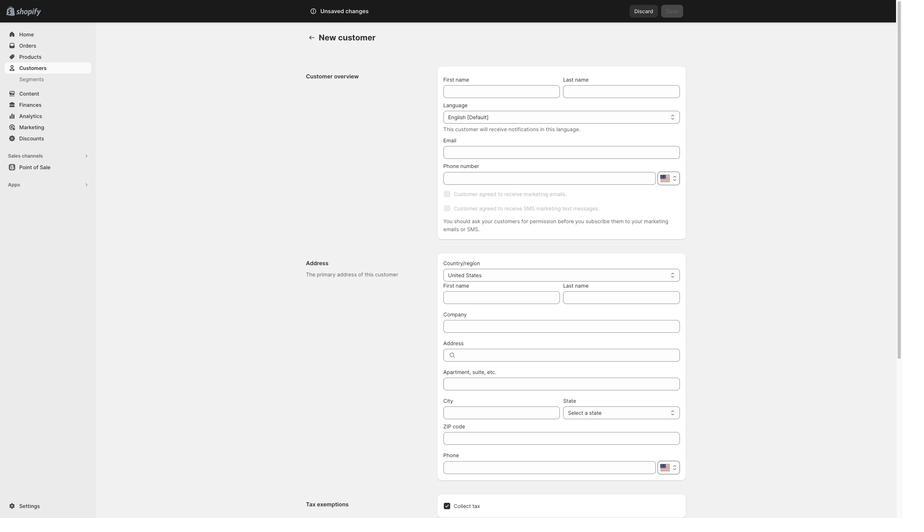 Task type: vqa. For each thing, say whether or not it's contained in the screenshot.
top Phone
yes



Task type: locate. For each thing, give the bounding box(es) containing it.
1 vertical spatial agreed
[[479, 205, 497, 212]]

this right in
[[546, 126, 555, 133]]

united states (+1) image
[[661, 175, 670, 182], [661, 465, 670, 472]]

1 vertical spatial address
[[444, 340, 464, 347]]

country/region
[[444, 260, 480, 267]]

2 vertical spatial marketing
[[644, 218, 669, 225]]

1 vertical spatial last name text field
[[563, 292, 680, 304]]

sales channels button
[[5, 151, 91, 162]]

point of sale
[[19, 164, 50, 171]]

this
[[444, 126, 454, 133]]

this
[[546, 126, 555, 133], [365, 272, 374, 278]]

orders
[[19, 42, 36, 49]]

2 united states (+1) image from the top
[[661, 465, 670, 472]]

1 vertical spatial to
[[498, 205, 503, 212]]

this right address
[[365, 272, 374, 278]]

0 vertical spatial marketing
[[524, 191, 548, 197]]

agreed for customer agreed to receive sms marketing text messages.
[[479, 205, 497, 212]]

2 vertical spatial customer
[[454, 205, 478, 212]]

first name for company
[[444, 283, 469, 289]]

phone
[[444, 163, 459, 169], [444, 453, 459, 459]]

save
[[666, 8, 679, 14]]

1 first from the top
[[444, 76, 454, 83]]

2 last name text field from the top
[[563, 292, 680, 304]]

new
[[319, 33, 336, 42]]

marketing inside you should ask your customers for permission before you subscribe them to your marketing emails or sms.
[[644, 218, 669, 225]]

1 vertical spatial of
[[358, 272, 363, 278]]

1 vertical spatial phone
[[444, 453, 459, 459]]

customer for customer overview
[[306, 73, 333, 80]]

0 vertical spatial first
[[444, 76, 454, 83]]

first name text field for language
[[444, 85, 560, 98]]

this customer will receive notifications in this language.
[[444, 126, 581, 133]]

united states (+1) image for phone number
[[661, 175, 670, 182]]

first name for language
[[444, 76, 469, 83]]

a
[[585, 410, 588, 416]]

1 phone from the top
[[444, 163, 459, 169]]

of inside button
[[33, 164, 38, 171]]

english [default]
[[448, 114, 489, 121]]

tax
[[306, 501, 316, 508]]

2 last name from the top
[[563, 283, 589, 289]]

0 vertical spatial address
[[306, 260, 329, 267]]

customer right address
[[375, 272, 398, 278]]

customer down "english [default]"
[[455, 126, 479, 133]]

point of sale link
[[5, 162, 91, 173]]

2 first name from the top
[[444, 283, 469, 289]]

1 vertical spatial last name
[[563, 283, 589, 289]]

exemptions
[[317, 501, 349, 508]]

for
[[522, 218, 529, 225]]

apps button
[[5, 179, 91, 191]]

name
[[456, 76, 469, 83], [575, 76, 589, 83], [456, 283, 469, 289], [575, 283, 589, 289]]

products
[[19, 54, 42, 60]]

search
[[345, 8, 363, 14]]

receive
[[489, 126, 507, 133], [505, 191, 523, 197], [505, 205, 523, 212]]

Last name text field
[[563, 85, 680, 98], [563, 292, 680, 304]]

first down united
[[444, 283, 454, 289]]

0 horizontal spatial your
[[482, 218, 493, 225]]

receive for marketing
[[505, 191, 523, 197]]

2 first name text field from the top
[[444, 292, 560, 304]]

address up the
[[306, 260, 329, 267]]

to for marketing
[[498, 191, 503, 197]]

last
[[563, 76, 574, 83], [563, 283, 574, 289]]

state
[[563, 398, 577, 404]]

your
[[482, 218, 493, 225], [632, 218, 643, 225]]

1 vertical spatial customer
[[454, 191, 478, 197]]

to for sms
[[498, 205, 503, 212]]

receive for notifications
[[489, 126, 507, 133]]

1 your from the left
[[482, 218, 493, 225]]

discounts link
[[5, 133, 91, 144]]

select
[[568, 410, 584, 416]]

select a state
[[568, 410, 602, 416]]

sms.
[[467, 226, 480, 233]]

unsaved changes
[[321, 8, 369, 14]]

2 vertical spatial receive
[[505, 205, 523, 212]]

receive up customers
[[505, 205, 523, 212]]

2 first from the top
[[444, 283, 454, 289]]

first up language
[[444, 76, 454, 83]]

finances link
[[5, 99, 91, 111]]

emails.
[[550, 191, 567, 197]]

suite,
[[473, 369, 486, 376]]

0 vertical spatial first name
[[444, 76, 469, 83]]

1 last name text field from the top
[[563, 85, 680, 98]]

marketing up permission
[[537, 205, 561, 212]]

First name text field
[[444, 85, 560, 98], [444, 292, 560, 304]]

0 vertical spatial customer
[[338, 33, 376, 42]]

1 horizontal spatial your
[[632, 218, 643, 225]]

0 horizontal spatial of
[[33, 164, 38, 171]]

home
[[19, 31, 34, 38]]

0 horizontal spatial this
[[365, 272, 374, 278]]

language.
[[557, 126, 581, 133]]

first name text field up '[default]'
[[444, 85, 560, 98]]

0 vertical spatial agreed
[[479, 191, 497, 197]]

1 vertical spatial receive
[[505, 191, 523, 197]]

1 agreed from the top
[[479, 191, 497, 197]]

of right address
[[358, 272, 363, 278]]

phone down zip code
[[444, 453, 459, 459]]

number
[[461, 163, 479, 169]]

first name
[[444, 76, 469, 83], [444, 283, 469, 289]]

0 vertical spatial last name
[[563, 76, 589, 83]]

1 first name from the top
[[444, 76, 469, 83]]

customer
[[306, 73, 333, 80], [454, 191, 478, 197], [454, 205, 478, 212]]

marketing right them
[[644, 218, 669, 225]]

discard button
[[630, 5, 658, 18]]

1 horizontal spatial this
[[546, 126, 555, 133]]

customer for customer agreed to receive marketing emails.
[[454, 191, 478, 197]]

customer overview
[[306, 73, 359, 80]]

marketing up sms
[[524, 191, 548, 197]]

0 vertical spatial to
[[498, 191, 503, 197]]

changes
[[346, 8, 369, 14]]

1 vertical spatial first name text field
[[444, 292, 560, 304]]

0 vertical spatial last name text field
[[563, 85, 680, 98]]

last name text field for apartment, suite, etc.
[[563, 292, 680, 304]]

or
[[461, 226, 466, 233]]

2 phone from the top
[[444, 453, 459, 459]]

ask
[[472, 218, 481, 225]]

customer down search
[[338, 33, 376, 42]]

customer
[[338, 33, 376, 42], [455, 126, 479, 133], [375, 272, 398, 278]]

receive up customer agreed to receive sms marketing text messages.
[[505, 191, 523, 197]]

first name up language
[[444, 76, 469, 83]]

segments link
[[5, 74, 91, 85]]

1 vertical spatial customer
[[455, 126, 479, 133]]

0 vertical spatial last
[[563, 76, 574, 83]]

2 vertical spatial to
[[626, 218, 631, 225]]

1 last name from the top
[[563, 76, 589, 83]]

your right ask
[[482, 218, 493, 225]]

1 united states (+1) image from the top
[[661, 175, 670, 182]]

analytics link
[[5, 111, 91, 122]]

zip code
[[444, 424, 465, 430]]

code
[[453, 424, 465, 430]]

first name text field for company
[[444, 292, 560, 304]]

2 last from the top
[[563, 283, 574, 289]]

the primary address of this customer
[[306, 272, 398, 278]]

discard
[[635, 8, 654, 14]]

0 vertical spatial customer
[[306, 73, 333, 80]]

agreed
[[479, 191, 497, 197], [479, 205, 497, 212]]

0 vertical spatial first name text field
[[444, 85, 560, 98]]

finances
[[19, 102, 42, 108]]

emails
[[444, 226, 459, 233]]

english
[[448, 114, 466, 121]]

last name
[[563, 76, 589, 83], [563, 283, 589, 289]]

1 vertical spatial first
[[444, 283, 454, 289]]

receive for sms
[[505, 205, 523, 212]]

first name text field down the 'states'
[[444, 292, 560, 304]]

of left 'sale'
[[33, 164, 38, 171]]

phone left number
[[444, 163, 459, 169]]

0 vertical spatial phone
[[444, 163, 459, 169]]

you
[[576, 218, 585, 225]]

1 last from the top
[[563, 76, 574, 83]]

apps
[[8, 182, 20, 188]]

first name down united
[[444, 283, 469, 289]]

1 vertical spatial last
[[563, 283, 574, 289]]

products link
[[5, 51, 91, 62]]

0 vertical spatial of
[[33, 164, 38, 171]]

should
[[454, 218, 471, 225]]

address down company
[[444, 340, 464, 347]]

0 horizontal spatial address
[[306, 260, 329, 267]]

last name for company
[[563, 283, 589, 289]]

customer agreed to receive sms marketing text messages.
[[454, 205, 600, 212]]

receive right will
[[489, 126, 507, 133]]

content
[[19, 91, 39, 97]]

1 vertical spatial first name
[[444, 283, 469, 289]]

you
[[444, 218, 453, 225]]

etc.
[[487, 369, 497, 376]]

new customer
[[319, 33, 376, 42]]

1 vertical spatial united states (+1) image
[[661, 465, 670, 472]]

search button
[[332, 5, 564, 18]]

1 vertical spatial marketing
[[537, 205, 561, 212]]

Phone text field
[[444, 462, 656, 475]]

zip
[[444, 424, 452, 430]]

2 vertical spatial customer
[[375, 272, 398, 278]]

1 horizontal spatial address
[[444, 340, 464, 347]]

1 first name text field from the top
[[444, 85, 560, 98]]

channels
[[22, 153, 43, 159]]

before
[[558, 218, 574, 225]]

0 vertical spatial receive
[[489, 126, 507, 133]]

2 agreed from the top
[[479, 205, 497, 212]]

0 vertical spatial united states (+1) image
[[661, 175, 670, 182]]

address
[[306, 260, 329, 267], [444, 340, 464, 347]]

segments
[[19, 76, 44, 82]]

orders link
[[5, 40, 91, 51]]

your right them
[[632, 218, 643, 225]]

Address text field
[[460, 349, 680, 362]]



Task type: describe. For each thing, give the bounding box(es) containing it.
company
[[444, 312, 467, 318]]

unsaved
[[321, 8, 344, 14]]

sms
[[524, 205, 535, 212]]

customer agreed to receive marketing emails.
[[454, 191, 567, 197]]

phone for phone
[[444, 453, 459, 459]]

the
[[306, 272, 316, 278]]

phone number
[[444, 163, 479, 169]]

united
[[448, 272, 465, 279]]

customer for this
[[455, 126, 479, 133]]

states
[[466, 272, 482, 279]]

messages.
[[574, 205, 600, 212]]

last for company
[[563, 283, 574, 289]]

address
[[337, 272, 357, 278]]

last name for language
[[563, 76, 589, 83]]

marketing link
[[5, 122, 91, 133]]

apartment,
[[444, 369, 471, 376]]

content link
[[5, 88, 91, 99]]

collect
[[454, 503, 471, 510]]

point of sale button
[[0, 162, 96, 173]]

apartment, suite, etc.
[[444, 369, 497, 376]]

to inside you should ask your customers for permission before you subscribe them to your marketing emails or sms.
[[626, 218, 631, 225]]

save button
[[662, 5, 683, 18]]

City text field
[[444, 407, 560, 420]]

first for company
[[444, 283, 454, 289]]

point
[[19, 164, 32, 171]]

primary
[[317, 272, 336, 278]]

email
[[444, 137, 457, 144]]

Company text field
[[444, 320, 680, 333]]

language
[[444, 102, 468, 109]]

will
[[480, 126, 488, 133]]

0 vertical spatial this
[[546, 126, 555, 133]]

tax exemptions
[[306, 501, 349, 508]]

state
[[590, 410, 602, 416]]

customers link
[[5, 62, 91, 74]]

collect tax
[[454, 503, 480, 510]]

sale
[[40, 164, 50, 171]]

analytics
[[19, 113, 42, 119]]

first for language
[[444, 76, 454, 83]]

1 horizontal spatial of
[[358, 272, 363, 278]]

settings
[[19, 503, 40, 510]]

customers
[[494, 218, 520, 225]]

phone for phone number
[[444, 163, 459, 169]]

Apartment, suite, etc. text field
[[444, 378, 680, 391]]

discounts
[[19, 135, 44, 142]]

in
[[540, 126, 545, 133]]

subscribe
[[586, 218, 610, 225]]

you should ask your customers for permission before you subscribe them to your marketing emails or sms.
[[444, 218, 669, 233]]

1 vertical spatial this
[[365, 272, 374, 278]]

sales channels
[[8, 153, 43, 159]]

permission
[[530, 218, 557, 225]]

ZIP code text field
[[444, 432, 680, 445]]

last for language
[[563, 76, 574, 83]]

united states (+1) image for phone
[[661, 465, 670, 472]]

united states
[[448, 272, 482, 279]]

Email email field
[[444, 146, 680, 159]]

home link
[[5, 29, 91, 40]]

agreed for customer agreed to receive marketing emails.
[[479, 191, 497, 197]]

them
[[612, 218, 624, 225]]

shopify image
[[16, 8, 41, 16]]

overview
[[334, 73, 359, 80]]

Phone number text field
[[444, 172, 656, 185]]

customers
[[19, 65, 47, 71]]

customer for customer agreed to receive sms marketing text messages.
[[454, 205, 478, 212]]

[default]
[[467, 114, 489, 121]]

marketing
[[19, 124, 44, 131]]

settings link
[[5, 501, 91, 512]]

sales
[[8, 153, 21, 159]]

notifications
[[509, 126, 539, 133]]

2 your from the left
[[632, 218, 643, 225]]

city
[[444, 398, 453, 404]]

last name text field for phone number
[[563, 85, 680, 98]]

customer for new
[[338, 33, 376, 42]]

tax
[[473, 503, 480, 510]]



